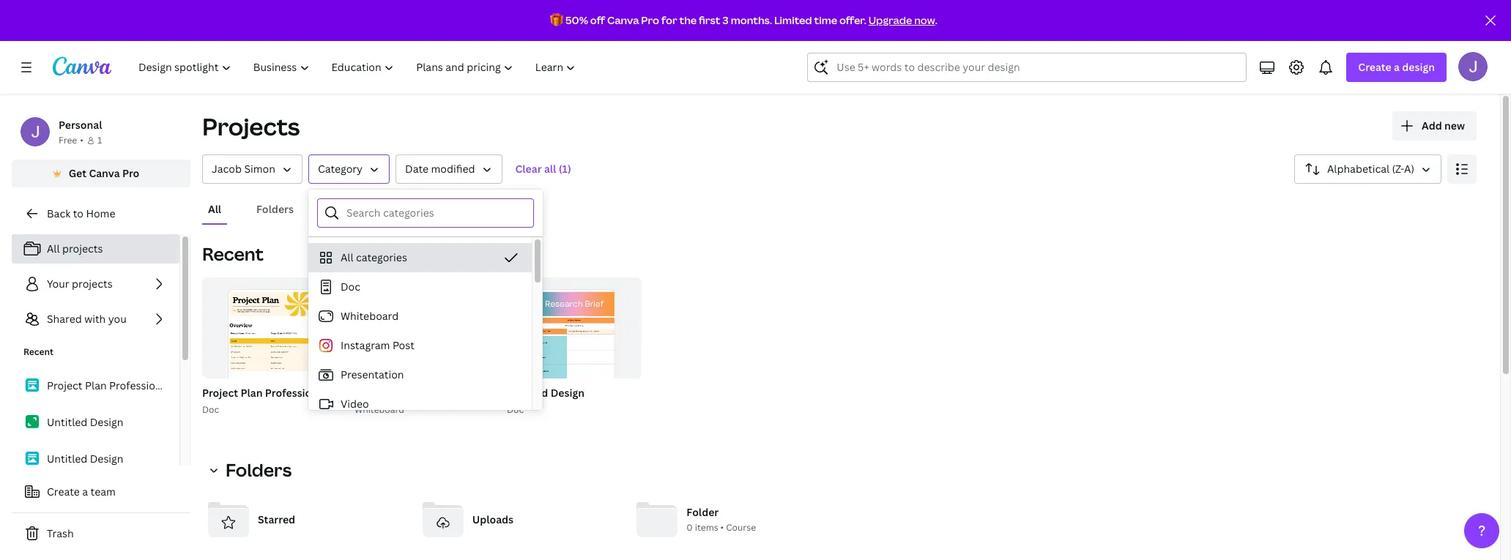Task type: locate. For each thing, give the bounding box(es) containing it.
list box
[[308, 243, 532, 561]]

0 horizontal spatial pro
[[122, 166, 139, 180]]

doc down "project"
[[202, 404, 219, 416]]

0 horizontal spatial create
[[47, 485, 80, 499]]

canva inside button
[[89, 166, 120, 180]]

a inside dropdown button
[[1394, 60, 1400, 74]]

upgrade now button
[[869, 13, 936, 27]]

0 vertical spatial folders
[[257, 202, 294, 216]]

canva right get
[[89, 166, 120, 180]]

1 vertical spatial canva
[[89, 166, 120, 180]]

1 list from the top
[[12, 234, 180, 334]]

uploads link
[[417, 494, 619, 547]]

free •
[[59, 134, 83, 147]]

all up your
[[47, 242, 60, 256]]

untitled design for first untitled design link from the top of the page
[[47, 415, 123, 429]]

yellow
[[364, 386, 396, 400]]

1 vertical spatial a
[[82, 485, 88, 499]]

1 untitled design link from the top
[[12, 407, 180, 438]]

0 horizontal spatial a
[[82, 485, 88, 499]]

1 vertical spatial projects
[[72, 277, 113, 291]]

0 horizontal spatial canva
[[89, 166, 120, 180]]

all inside 'button'
[[208, 202, 221, 216]]

1 horizontal spatial create
[[1359, 60, 1392, 74]]

folders button
[[202, 456, 301, 485]]

whiteboard down project plan professional doc in yellow black friendly corporate style button
[[355, 404, 404, 416]]

🎁
[[550, 13, 564, 27]]

uploads
[[472, 513, 514, 527]]

untitled inside untitled design whiteboard
[[355, 386, 396, 400]]

pro left for
[[641, 13, 660, 27]]

top level navigation element
[[129, 53, 589, 82]]

doc down "all categories" at the top left
[[341, 280, 361, 294]]

projects
[[62, 242, 103, 256], [72, 277, 113, 291]]

your projects link
[[12, 270, 180, 299]]

2 untitled design button from the left
[[507, 385, 585, 403]]

canva right off
[[607, 13, 639, 27]]

all inside button
[[341, 251, 354, 265]]

personal
[[59, 118, 102, 132]]

with
[[84, 312, 106, 326]]

offer.
[[840, 13, 867, 27]]

all projects
[[47, 242, 103, 256]]

create left team on the left bottom of page
[[47, 485, 80, 499]]

0 vertical spatial a
[[1394, 60, 1400, 74]]

0 vertical spatial recent
[[202, 242, 264, 266]]

simon
[[244, 162, 275, 176]]

upgrade
[[869, 13, 912, 27]]

0 vertical spatial pro
[[641, 13, 660, 27]]

1 vertical spatial pro
[[122, 166, 139, 180]]

project plan professional doc in yellow black friendly corporate style doc
[[202, 386, 551, 416]]

2 list from the top
[[12, 371, 180, 475]]

create a design
[[1359, 60, 1435, 74]]

video option
[[308, 390, 532, 419]]

None search field
[[808, 53, 1247, 82]]

Search search field
[[837, 53, 1218, 81]]

1 horizontal spatial canva
[[607, 13, 639, 27]]

add new
[[1422, 119, 1466, 133]]

back
[[47, 207, 71, 221]]

2 untitled design from the top
[[47, 452, 123, 466]]

you
[[108, 312, 127, 326]]

• right free
[[80, 134, 83, 147]]

list
[[12, 234, 180, 334], [12, 371, 180, 475]]

recent down shared
[[23, 346, 53, 358]]

alphabetical
[[1328, 162, 1390, 176]]

doc button
[[308, 273, 532, 302]]

untitled design button
[[355, 385, 432, 403], [507, 385, 585, 403]]

whiteboard up 'instagram' at the left bottom of the page
[[341, 309, 399, 323]]

folders up starred at the bottom left
[[226, 458, 292, 482]]

untitled design button for untitled design whiteboard
[[355, 385, 432, 403]]

whiteboard
[[341, 309, 399, 323], [355, 404, 404, 416]]

untitled design
[[47, 415, 123, 429], [47, 452, 123, 466]]

0 vertical spatial •
[[80, 134, 83, 147]]

1 vertical spatial •
[[721, 522, 724, 534]]

0 vertical spatial whiteboard
[[341, 309, 399, 323]]

list containing all projects
[[12, 234, 180, 334]]

create a design button
[[1347, 53, 1447, 82]]

doc
[[341, 280, 361, 294], [329, 386, 349, 400], [202, 404, 219, 416], [507, 404, 524, 416]]

clear all (1) link
[[508, 155, 579, 184]]

1 vertical spatial folders
[[226, 458, 292, 482]]

pro up back to home link at left
[[122, 166, 139, 180]]

Date modified button
[[396, 155, 502, 184]]

1 vertical spatial create
[[47, 485, 80, 499]]

create inside 'button'
[[47, 485, 80, 499]]

friendly
[[428, 386, 469, 400]]

.
[[936, 13, 938, 27]]

pro
[[641, 13, 660, 27], [122, 166, 139, 180]]

untitled design link up 'create a team' 'button' at the bottom left of the page
[[12, 444, 180, 475]]

1 vertical spatial recent
[[23, 346, 53, 358]]

design inside untitled design whiteboard
[[398, 386, 432, 400]]

folders
[[257, 202, 294, 216], [226, 458, 292, 482]]

3
[[723, 13, 729, 27]]

presentation
[[341, 368, 404, 382]]

design
[[398, 386, 432, 400], [551, 386, 585, 400], [90, 415, 123, 429], [90, 452, 123, 466]]

create for create a design
[[1359, 60, 1392, 74]]

all
[[544, 162, 556, 176]]

1 vertical spatial untitled design link
[[12, 444, 180, 475]]

0 horizontal spatial all
[[47, 242, 60, 256]]

get
[[69, 166, 87, 180]]

0 horizontal spatial •
[[80, 134, 83, 147]]

instagram post option
[[308, 331, 532, 361]]

1 horizontal spatial pro
[[641, 13, 660, 27]]

Owner button
[[202, 155, 303, 184]]

a left design
[[1394, 60, 1400, 74]]

instagram post button
[[308, 331, 532, 361]]

0 vertical spatial untitled design link
[[12, 407, 180, 438]]

recent
[[202, 242, 264, 266], [23, 346, 53, 358]]

0 horizontal spatial untitled design button
[[355, 385, 432, 403]]

doc left in
[[329, 386, 349, 400]]

create inside dropdown button
[[1359, 60, 1392, 74]]

folders inside dropdown button
[[226, 458, 292, 482]]

0 vertical spatial list
[[12, 234, 180, 334]]

projects right your
[[72, 277, 113, 291]]

shared with you link
[[12, 305, 180, 334]]

all for all
[[208, 202, 221, 216]]

in
[[352, 386, 361, 400]]

0 horizontal spatial recent
[[23, 346, 53, 358]]

1 horizontal spatial all
[[208, 202, 221, 216]]

pro inside button
[[122, 166, 139, 180]]

0
[[687, 522, 693, 534]]

1 vertical spatial untitled design
[[47, 452, 123, 466]]

untitled design whiteboard
[[355, 386, 432, 416]]

doc inside "button"
[[341, 280, 361, 294]]

canva
[[607, 13, 639, 27], [89, 166, 120, 180]]

create left design
[[1359, 60, 1392, 74]]

untitled design link
[[12, 407, 180, 438], [12, 444, 180, 475]]

black
[[398, 386, 426, 400]]

1 untitled design from the top
[[47, 415, 123, 429]]

list box containing all categories
[[308, 243, 532, 561]]

professional
[[265, 386, 327, 400]]

starred link
[[202, 494, 405, 547]]

project plan professional doc in yellow black friendly corporate style button
[[202, 385, 551, 403]]

doc down corporate
[[507, 404, 524, 416]]

all categories option
[[308, 243, 532, 273]]

2 horizontal spatial all
[[341, 251, 354, 265]]

1 horizontal spatial a
[[1394, 60, 1400, 74]]

projects down the back to home
[[62, 242, 103, 256]]

0 vertical spatial create
[[1359, 60, 1392, 74]]

•
[[80, 134, 83, 147], [721, 522, 724, 534]]

1 vertical spatial whiteboard
[[355, 404, 404, 416]]

1 untitled design button from the left
[[355, 385, 432, 403]]

0 vertical spatial projects
[[62, 242, 103, 256]]

folders down simon
[[257, 202, 294, 216]]

folders button
[[251, 196, 300, 223]]

0 vertical spatial untitled design
[[47, 415, 123, 429]]

all left "categories"
[[341, 251, 354, 265]]

trash link
[[12, 520, 191, 549]]

1 horizontal spatial •
[[721, 522, 724, 534]]

1 horizontal spatial untitled design button
[[507, 385, 585, 403]]

all projects link
[[12, 234, 180, 264]]

create a team
[[47, 485, 116, 499]]

untitled design link up team on the left bottom of page
[[12, 407, 180, 438]]

folder
[[687, 506, 719, 520]]

add
[[1422, 119, 1443, 133]]

recent down "all" 'button'
[[202, 242, 264, 266]]

all for all projects
[[47, 242, 60, 256]]

50%
[[566, 13, 588, 27]]

all button
[[202, 196, 227, 223]]

a left team on the left bottom of page
[[82, 485, 88, 499]]

whiteboard button
[[308, 302, 532, 331]]

course
[[726, 522, 756, 534]]

all down jacob
[[208, 202, 221, 216]]

trash
[[47, 527, 74, 541]]

1 vertical spatial list
[[12, 371, 180, 475]]

a inside 'button'
[[82, 485, 88, 499]]

items
[[695, 522, 719, 534]]

untitled design doc
[[507, 386, 585, 416]]

• right items
[[721, 522, 724, 534]]

all inside list
[[47, 242, 60, 256]]

style
[[525, 386, 551, 400]]



Task type: vqa. For each thing, say whether or not it's contained in the screenshot.
The Back
yes



Task type: describe. For each thing, give the bounding box(es) containing it.
all categories
[[341, 251, 407, 265]]

jacob simon image
[[1459, 52, 1488, 81]]

project
[[202, 386, 238, 400]]

all for all categories
[[341, 251, 354, 265]]

0 vertical spatial canva
[[607, 13, 639, 27]]

a for design
[[1394, 60, 1400, 74]]

your
[[47, 277, 69, 291]]

whiteboard inside untitled design whiteboard
[[355, 404, 404, 416]]

all categories button
[[308, 243, 532, 273]]

limited
[[774, 13, 812, 27]]

for
[[662, 13, 678, 27]]

now
[[915, 13, 936, 27]]

untitled design button for untitled design doc
[[507, 385, 585, 403]]

corporate
[[472, 386, 523, 400]]

time
[[814, 13, 838, 27]]

jacob
[[212, 162, 242, 176]]

video button
[[308, 390, 532, 419]]

back to home link
[[12, 199, 191, 229]]

categories
[[356, 251, 407, 265]]

presentation button
[[308, 361, 532, 390]]

design
[[1403, 60, 1435, 74]]

(1)
[[559, 162, 571, 176]]

images
[[403, 202, 439, 216]]

your projects
[[47, 277, 113, 291]]

free
[[59, 134, 77, 147]]

projects for your projects
[[72, 277, 113, 291]]

add new button
[[1393, 111, 1477, 141]]

new
[[1445, 119, 1466, 133]]

starred
[[258, 513, 295, 527]]

1
[[97, 134, 102, 147]]

back to home
[[47, 207, 115, 221]]

(z-
[[1393, 162, 1405, 176]]

folders inside button
[[257, 202, 294, 216]]

clear
[[516, 162, 542, 176]]

home
[[86, 207, 115, 221]]

team
[[91, 485, 116, 499]]

projects for all projects
[[62, 242, 103, 256]]

1 horizontal spatial recent
[[202, 242, 264, 266]]

post
[[393, 339, 415, 352]]

plan
[[241, 386, 263, 400]]

to
[[73, 207, 84, 221]]

create for create a team
[[47, 485, 80, 499]]

Search categories search field
[[347, 199, 525, 227]]

untitled inside untitled design doc
[[507, 386, 548, 400]]

modified
[[431, 162, 475, 176]]

Sort by button
[[1295, 155, 1442, 184]]

Category button
[[308, 155, 390, 184]]

instagram post
[[341, 339, 415, 352]]

months.
[[731, 13, 772, 27]]

a)
[[1405, 162, 1415, 176]]

presentation option
[[308, 361, 532, 390]]

whiteboard inside button
[[341, 309, 399, 323]]

whiteboard option
[[308, 302, 532, 331]]

list containing untitled design
[[12, 371, 180, 475]]

date modified
[[405, 162, 475, 176]]

category
[[318, 162, 363, 176]]

designs button
[[323, 196, 374, 223]]

alphabetical (z-a)
[[1328, 162, 1415, 176]]

folder 0 items • course
[[687, 506, 756, 534]]

get canva pro button
[[12, 160, 191, 188]]

jacob simon
[[212, 162, 275, 176]]

first
[[699, 13, 721, 27]]

untitled design for 2nd untitled design link from the top
[[47, 452, 123, 466]]

🎁 50% off canva pro for the first 3 months. limited time offer. upgrade now .
[[550, 13, 938, 27]]

design inside untitled design doc
[[551, 386, 585, 400]]

date
[[405, 162, 429, 176]]

instagram
[[341, 339, 390, 352]]

the
[[680, 13, 697, 27]]

off
[[590, 13, 605, 27]]

a for team
[[82, 485, 88, 499]]

• inside folder 0 items • course
[[721, 522, 724, 534]]

shared
[[47, 312, 82, 326]]

clear all (1)
[[516, 162, 571, 176]]

2 untitled design link from the top
[[12, 444, 180, 475]]

designs
[[329, 202, 368, 216]]

projects
[[202, 111, 300, 142]]

doc option
[[308, 273, 532, 302]]

images button
[[397, 196, 444, 223]]

doc inside untitled design doc
[[507, 404, 524, 416]]

video
[[341, 397, 369, 411]]



